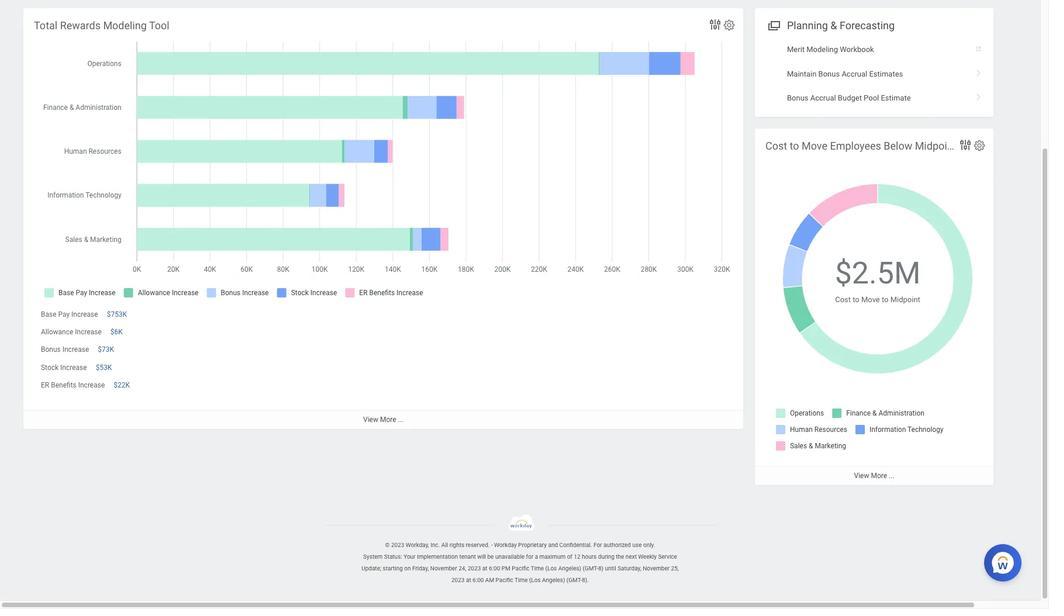 Task type: vqa. For each thing, say whether or not it's contained in the screenshot.
"Configure and view chart data" image within the Total Rewards Modeling Tool element
yes



Task type: locate. For each thing, give the bounding box(es) containing it.
1 horizontal spatial view more ...
[[855, 472, 895, 480]]

2023 right 24,
[[468, 566, 481, 572]]

to
[[790, 140, 800, 152], [959, 140, 969, 152], [853, 295, 860, 304], [882, 295, 889, 304]]

cost to move employees below midpoint to midpoint
[[766, 140, 1013, 152]]

move
[[802, 140, 828, 152], [862, 295, 880, 304]]

(gmt- down the 12
[[567, 578, 582, 584]]

more for employees
[[871, 472, 888, 480]]

view more ... link for employees
[[755, 466, 994, 486]]

bonus inside total rewards modeling tool element
[[41, 346, 61, 354]]

at down 24,
[[466, 578, 471, 584]]

0 vertical spatial ...
[[398, 416, 404, 424]]

0 vertical spatial at
[[483, 566, 488, 572]]

all
[[442, 542, 448, 549]]

list
[[755, 38, 994, 110]]

1 horizontal spatial more
[[871, 472, 888, 480]]

er benefits increase
[[41, 381, 105, 390]]

1 horizontal spatial 6:00
[[489, 566, 500, 572]]

configure and view chart data image
[[959, 138, 973, 152]]

cost
[[766, 140, 788, 152], [836, 295, 851, 304]]

0 vertical spatial cost
[[766, 140, 788, 152]]

1 horizontal spatial view more ... link
[[755, 466, 994, 486]]

1 vertical spatial (gmt-
[[567, 578, 582, 584]]

2023 down 24,
[[452, 578, 465, 584]]

workday
[[494, 542, 517, 549]]

1 vertical spatial view
[[855, 472, 870, 480]]

november down implementation
[[431, 566, 457, 572]]

configure total rewards modeling tool image
[[723, 19, 736, 32]]

system
[[363, 554, 383, 561]]

1 vertical spatial more
[[871, 472, 888, 480]]

0 vertical spatial 2023
[[391, 542, 405, 549]]

0 vertical spatial modeling
[[103, 19, 147, 32]]

... inside total rewards modeling tool element
[[398, 416, 404, 424]]

more inside cost to move employees below midpoint to midpoint element
[[871, 472, 888, 480]]

planning & forecasting
[[788, 19, 895, 32]]

configure cost to move employees below midpoint to midpoint image
[[974, 139, 986, 152]]

0 vertical spatial (gmt-
[[583, 566, 599, 572]]

modeling left the tool
[[103, 19, 147, 32]]

2023
[[391, 542, 405, 549], [468, 566, 481, 572], [452, 578, 465, 584]]

0 vertical spatial pacific
[[512, 566, 530, 572]]

pool
[[864, 94, 880, 102]]

modeling right merit at right top
[[807, 45, 838, 54]]

maintain bonus accrual estimates
[[788, 69, 904, 78]]

rights
[[450, 542, 465, 549]]

2 november from the left
[[643, 566, 670, 572]]

0 horizontal spatial cost
[[766, 140, 788, 152]]

0 horizontal spatial (los
[[529, 578, 541, 584]]

move down $2.5m
[[862, 295, 880, 304]]

0 horizontal spatial 2023
[[391, 542, 405, 549]]

view inside cost to move employees below midpoint to midpoint element
[[855, 472, 870, 480]]

0 vertical spatial 6:00
[[489, 566, 500, 572]]

pacific down pm
[[496, 578, 514, 584]]

more inside total rewards modeling tool element
[[380, 416, 396, 424]]

1 horizontal spatial bonus
[[788, 94, 809, 102]]

0 horizontal spatial accrual
[[811, 94, 836, 102]]

total
[[34, 19, 57, 32]]

1 vertical spatial ...
[[889, 472, 895, 480]]

increase for stock increase
[[60, 364, 87, 372]]

0 horizontal spatial (gmt-
[[567, 578, 582, 584]]

2023 right "©"
[[391, 542, 405, 549]]

0 vertical spatial view more ... link
[[23, 410, 744, 429]]

implementation
[[417, 554, 458, 561]]

modeling
[[103, 19, 147, 32], [807, 45, 838, 54]]

0 vertical spatial more
[[380, 416, 396, 424]]

your
[[404, 554, 416, 561]]

midpoint left configure and view chart data icon
[[915, 140, 957, 152]]

(gmt- down hours
[[583, 566, 599, 572]]

move inside $2.5m cost to move to midpoint
[[862, 295, 880, 304]]

0 horizontal spatial modeling
[[103, 19, 147, 32]]

1 vertical spatial cost
[[836, 295, 851, 304]]

(gmt-
[[583, 566, 599, 572], [567, 578, 582, 584]]

angeles) down of
[[559, 566, 582, 572]]

bonus increase
[[41, 346, 89, 354]]

more
[[380, 416, 396, 424], [871, 472, 888, 480]]

0 horizontal spatial at
[[466, 578, 471, 584]]

1 vertical spatial (los
[[529, 578, 541, 584]]

0 vertical spatial bonus
[[819, 69, 840, 78]]

accrual left budget
[[811, 94, 836, 102]]

base
[[41, 311, 56, 319]]

2 vertical spatial bonus
[[41, 346, 61, 354]]

0 horizontal spatial time
[[515, 578, 528, 584]]

bonus down "maintain"
[[788, 94, 809, 102]]

1 horizontal spatial cost
[[836, 295, 851, 304]]

increase up the $73k
[[75, 328, 102, 337]]

accrual
[[842, 69, 868, 78], [811, 94, 836, 102]]

1 horizontal spatial ...
[[889, 472, 895, 480]]

on
[[404, 566, 411, 572]]

view more ... link inside cost to move employees below midpoint to midpoint element
[[755, 466, 994, 486]]

(los
[[546, 566, 557, 572], [529, 578, 541, 584]]

workbook
[[840, 45, 875, 54]]

move left employees
[[802, 140, 828, 152]]

merit
[[788, 45, 805, 54]]

0 vertical spatial (los
[[546, 566, 557, 572]]

1 horizontal spatial view
[[855, 472, 870, 480]]

workday,
[[406, 542, 429, 549]]

pm
[[502, 566, 511, 572]]

view
[[363, 416, 379, 424], [855, 472, 870, 480]]

er
[[41, 381, 49, 390]]

1 vertical spatial 2023
[[468, 566, 481, 572]]

0 horizontal spatial view more ... link
[[23, 410, 744, 429]]

1 horizontal spatial november
[[643, 566, 670, 572]]

8).
[[582, 578, 589, 584]]

increase down allowance increase
[[62, 346, 89, 354]]

25,
[[671, 566, 679, 572]]

©
[[385, 542, 390, 549]]

0 vertical spatial view
[[363, 416, 379, 424]]

ext link image
[[975, 41, 987, 53]]

midpoint inside $2.5m cost to move to midpoint
[[891, 295, 921, 304]]

... for tool
[[398, 416, 404, 424]]

0 vertical spatial move
[[802, 140, 828, 152]]

1 horizontal spatial move
[[862, 295, 880, 304]]

0 horizontal spatial move
[[802, 140, 828, 152]]

view for tool
[[363, 416, 379, 424]]

...
[[398, 416, 404, 424], [889, 472, 895, 480]]

1 horizontal spatial (los
[[546, 566, 557, 572]]

0 horizontal spatial november
[[431, 566, 457, 572]]

0 horizontal spatial more
[[380, 416, 396, 424]]

time down for
[[515, 578, 528, 584]]

employees
[[831, 140, 882, 152]]

midpoint
[[915, 140, 957, 152], [971, 140, 1013, 152], [891, 295, 921, 304]]

bonus up stock
[[41, 346, 61, 354]]

6:00 left am
[[473, 578, 484, 584]]

proprietary
[[518, 542, 547, 549]]

merit modeling workbook
[[788, 45, 875, 54]]

24,
[[459, 566, 467, 572]]

1 vertical spatial pacific
[[496, 578, 514, 584]]

view more ...
[[363, 416, 404, 424], [855, 472, 895, 480]]

1 vertical spatial at
[[466, 578, 471, 584]]

0 horizontal spatial view more ...
[[363, 416, 404, 424]]

1 vertical spatial modeling
[[807, 45, 838, 54]]

view inside total rewards modeling tool element
[[363, 416, 379, 424]]

pacific right pm
[[512, 566, 530, 572]]

for
[[594, 542, 602, 549]]

view more ... inside total rewards modeling tool element
[[363, 416, 404, 424]]

1 horizontal spatial accrual
[[842, 69, 868, 78]]

$53k
[[96, 364, 112, 372]]

footer containing © 2023 workday, inc. all rights reserved. - workday proprietary and confidential. for authorized use only. system status: your implementation tenant will be unavailable for a maximum of 12 hours during the next weekly service update; starting on friday, november 24, 2023 at 6:00 pm pacific time (los angeles) (gmt-8) until saturday, november 25, 2023 at 6:00 am pacific time (los angeles) (gmt-8).
[[0, 515, 1041, 587]]

1 vertical spatial view more ... link
[[755, 466, 994, 486]]

workday assistant region
[[985, 540, 1027, 582]]

during
[[598, 554, 615, 561]]

at down will
[[483, 566, 488, 572]]

bonus for increase
[[41, 346, 61, 354]]

time down a
[[531, 566, 544, 572]]

list containing merit modeling workbook
[[755, 38, 994, 110]]

0 vertical spatial angeles)
[[559, 566, 582, 572]]

6:00 left pm
[[489, 566, 500, 572]]

accrual inside 'link'
[[842, 69, 868, 78]]

bonus
[[819, 69, 840, 78], [788, 94, 809, 102], [41, 346, 61, 354]]

increase up er benefits increase at the bottom of page
[[60, 364, 87, 372]]

at
[[483, 566, 488, 572], [466, 578, 471, 584]]

0 horizontal spatial view
[[363, 416, 379, 424]]

confidential.
[[560, 542, 592, 549]]

1 vertical spatial move
[[862, 295, 880, 304]]

1 vertical spatial time
[[515, 578, 528, 584]]

2 horizontal spatial bonus
[[819, 69, 840, 78]]

1 horizontal spatial time
[[531, 566, 544, 572]]

view more ... link
[[23, 410, 744, 429], [755, 466, 994, 486]]

0 horizontal spatial 6:00
[[473, 578, 484, 584]]

(los down a
[[529, 578, 541, 584]]

angeles)
[[559, 566, 582, 572], [542, 578, 565, 584]]

view more ... inside cost to move employees below midpoint to midpoint element
[[855, 472, 895, 480]]

1 november from the left
[[431, 566, 457, 572]]

footer
[[0, 515, 1041, 587]]

bonus down merit modeling workbook
[[819, 69, 840, 78]]

view more ... for employees
[[855, 472, 895, 480]]

1 horizontal spatial 2023
[[452, 578, 465, 584]]

... for employees
[[889, 472, 895, 480]]

midpoint down $2.5m button
[[891, 295, 921, 304]]

angeles) down maximum
[[542, 578, 565, 584]]

tool
[[149, 19, 170, 32]]

be
[[488, 554, 494, 561]]

1 vertical spatial view more ...
[[855, 472, 895, 480]]

1 vertical spatial bonus
[[788, 94, 809, 102]]

0 horizontal spatial ...
[[398, 416, 404, 424]]

0 vertical spatial view more ...
[[363, 416, 404, 424]]

below
[[884, 140, 913, 152]]

accrual down workbook
[[842, 69, 868, 78]]

pacific
[[512, 566, 530, 572], [496, 578, 514, 584]]

of
[[567, 554, 573, 561]]

0 horizontal spatial bonus
[[41, 346, 61, 354]]

november down weekly
[[643, 566, 670, 572]]

... inside cost to move employees below midpoint to midpoint element
[[889, 472, 895, 480]]

bonus inside bonus accrual budget pool estimate link
[[788, 94, 809, 102]]

(los down maximum
[[546, 566, 557, 572]]

0 vertical spatial accrual
[[842, 69, 868, 78]]



Task type: describe. For each thing, give the bounding box(es) containing it.
$22k
[[114, 381, 130, 390]]

view more ... for tool
[[363, 416, 404, 424]]

midpoint for cost
[[915, 140, 957, 152]]

2 horizontal spatial 2023
[[468, 566, 481, 572]]

0 vertical spatial time
[[531, 566, 544, 572]]

$6k button
[[110, 328, 125, 337]]

base pay increase
[[41, 311, 98, 319]]

$22k button
[[114, 381, 132, 390]]

$2.5m cost to move to midpoint
[[835, 256, 921, 304]]

cost to move employees below midpoint to midpoint element
[[755, 129, 1013, 486]]

maintain
[[788, 69, 817, 78]]

budget
[[838, 94, 862, 102]]

pay
[[58, 311, 70, 319]]

only.
[[644, 542, 656, 549]]

status:
[[384, 554, 402, 561]]

starting
[[383, 566, 403, 572]]

am
[[486, 578, 494, 584]]

cost inside $2.5m cost to move to midpoint
[[836, 295, 851, 304]]

view for employees
[[855, 472, 870, 480]]

unavailable
[[496, 554, 525, 561]]

forecasting
[[840, 19, 895, 32]]

increase right pay
[[71, 311, 98, 319]]

increase for allowance increase
[[75, 328, 102, 337]]

inc.
[[431, 542, 440, 549]]

© 2023 workday, inc. all rights reserved. - workday proprietary and confidential. for authorized use only. system status: your implementation tenant will be unavailable for a maximum of 12 hours during the next weekly service update; starting on friday, november 24, 2023 at 6:00 pm pacific time (los angeles) (gmt-8) until saturday, november 25, 2023 at 6:00 am pacific time (los angeles) (gmt-8).
[[362, 542, 679, 584]]

midpoint for $2.5m
[[891, 295, 921, 304]]

more for tool
[[380, 416, 396, 424]]

weekly
[[639, 554, 657, 561]]

-
[[491, 542, 493, 549]]

midpoint down chevron right image
[[971, 140, 1013, 152]]

allowance increase
[[41, 328, 102, 337]]

reserved.
[[466, 542, 490, 549]]

12
[[574, 554, 581, 561]]

bonus accrual budget pool estimate
[[788, 94, 911, 102]]

estimates
[[870, 69, 904, 78]]

1 horizontal spatial at
[[483, 566, 488, 572]]

1 horizontal spatial (gmt-
[[583, 566, 599, 572]]

&
[[831, 19, 838, 32]]

benefits
[[51, 381, 77, 390]]

menu group image
[[766, 17, 782, 33]]

total rewards modeling tool
[[34, 19, 170, 32]]

allowance
[[41, 328, 73, 337]]

tenant
[[460, 554, 476, 561]]

use
[[633, 542, 642, 549]]

for
[[526, 554, 534, 561]]

service
[[658, 554, 677, 561]]

authorized
[[604, 542, 631, 549]]

maintain bonus accrual estimates link
[[755, 62, 994, 86]]

total rewards modeling tool element
[[23, 8, 744, 429]]

stock increase
[[41, 364, 87, 372]]

1 vertical spatial angeles)
[[542, 578, 565, 584]]

chevron right image
[[972, 89, 987, 101]]

$2.5m
[[835, 256, 921, 291]]

configure and view chart data image
[[709, 18, 723, 32]]

planning
[[788, 19, 828, 32]]

1 horizontal spatial modeling
[[807, 45, 838, 54]]

bonus inside maintain bonus accrual estimates 'link'
[[819, 69, 840, 78]]

1 vertical spatial accrual
[[811, 94, 836, 102]]

the
[[616, 554, 625, 561]]

stock
[[41, 364, 59, 372]]

rewards
[[60, 19, 101, 32]]

friday,
[[412, 566, 429, 572]]

$73k
[[98, 346, 114, 354]]

update;
[[362, 566, 382, 572]]

view more ... link for tool
[[23, 410, 744, 429]]

merit modeling workbook link
[[755, 38, 994, 62]]

$6k
[[110, 328, 123, 337]]

until
[[605, 566, 617, 572]]

saturday,
[[618, 566, 642, 572]]

$753k button
[[107, 310, 129, 320]]

estimate
[[881, 94, 911, 102]]

hours
[[582, 554, 597, 561]]

next
[[626, 554, 637, 561]]

a
[[535, 554, 538, 561]]

$53k button
[[96, 363, 114, 373]]

will
[[478, 554, 486, 561]]

$753k
[[107, 311, 127, 319]]

chevron right image
[[972, 65, 987, 77]]

bonus accrual budget pool estimate link
[[755, 86, 994, 110]]

bonus for accrual
[[788, 94, 809, 102]]

increase down $53k
[[78, 381, 105, 390]]

increase for bonus increase
[[62, 346, 89, 354]]

8)
[[599, 566, 604, 572]]

1 vertical spatial 6:00
[[473, 578, 484, 584]]

maximum
[[540, 554, 566, 561]]

2 vertical spatial 2023
[[452, 578, 465, 584]]

$2.5m button
[[835, 253, 923, 294]]

$73k button
[[98, 345, 116, 355]]

and
[[549, 542, 558, 549]]



